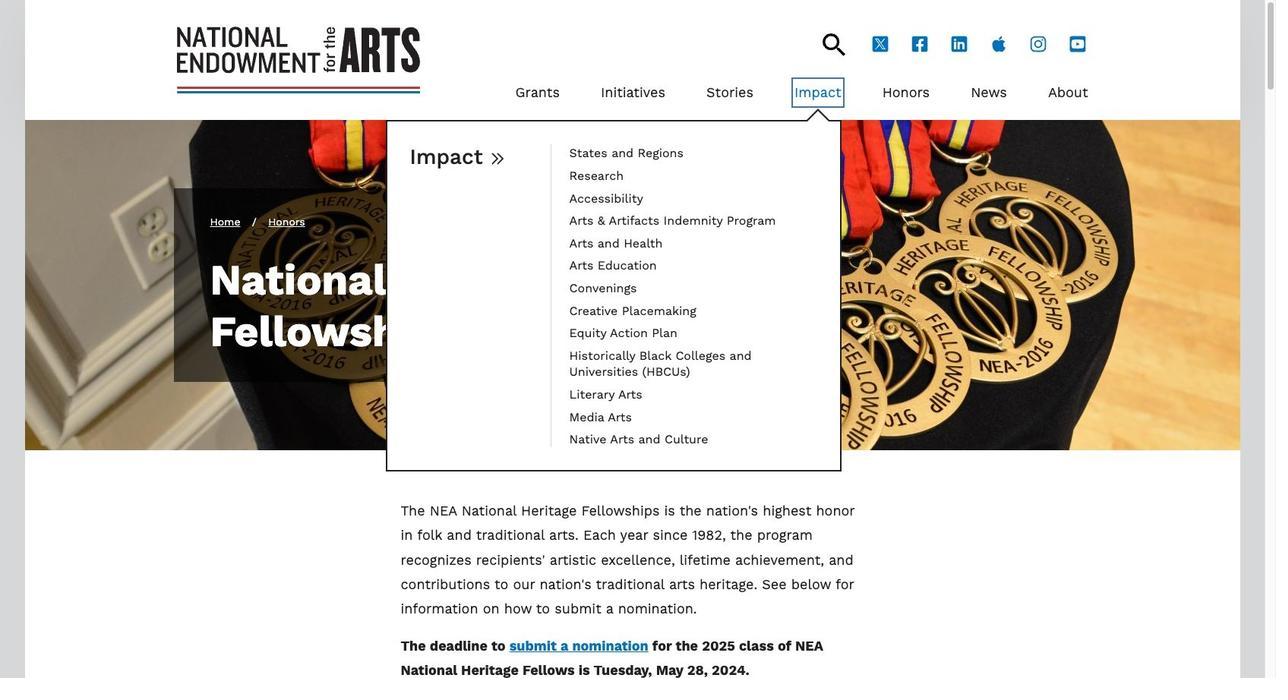 Task type: locate. For each thing, give the bounding box(es) containing it.
menu bar
[[386, 56, 1089, 472]]

several medals laid out on a table. image
[[25, 120, 1241, 451]]

national endowment for the arts logo image
[[177, 27, 420, 93]]

menu item
[[516, 81, 560, 105], [601, 81, 666, 105], [707, 81, 754, 105], [883, 81, 930, 105], [972, 81, 1008, 105], [1049, 81, 1089, 105], [570, 145, 818, 161], [570, 167, 818, 184], [570, 190, 818, 206], [570, 212, 818, 229], [570, 235, 818, 251], [570, 257, 818, 274], [570, 280, 818, 296], [570, 302, 818, 319], [570, 325, 818, 341], [570, 347, 818, 380], [570, 386, 818, 402], [570, 409, 818, 425], [570, 431, 818, 447]]



Task type: vqa. For each thing, say whether or not it's contained in the screenshot.
"Women with colorful graphics behind her." Image
no



